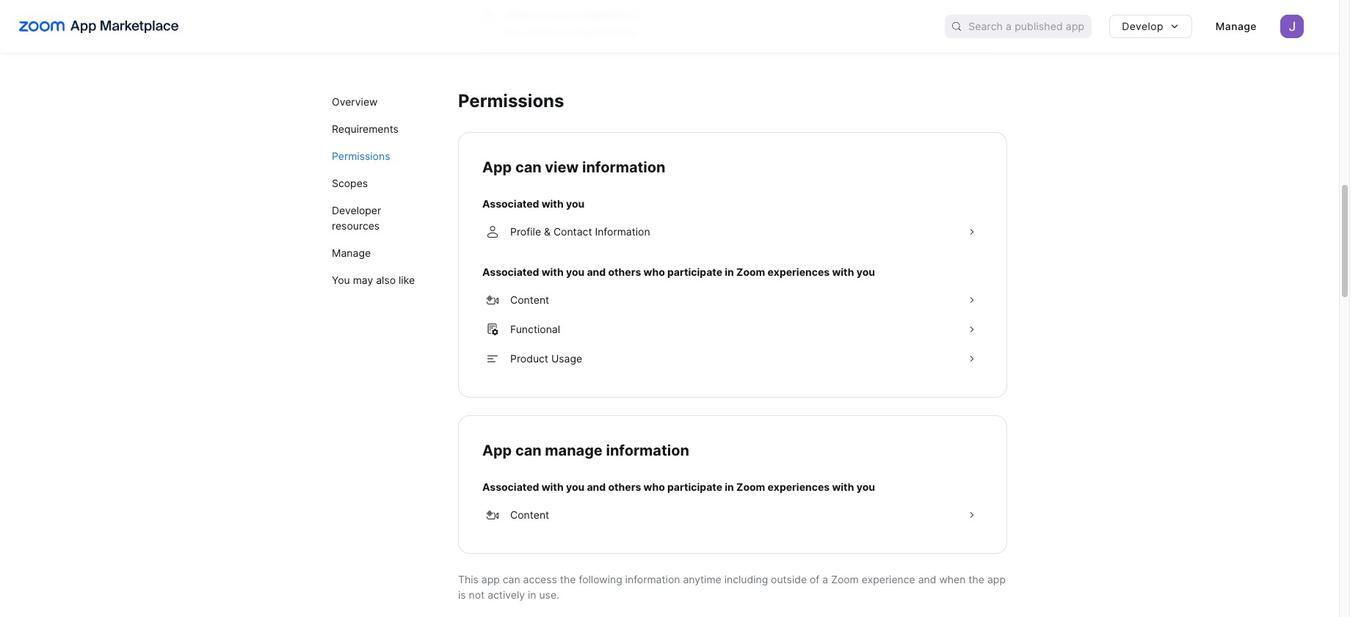 Task type: vqa. For each thing, say whether or not it's contained in the screenshot.
Permissions
yes



Task type: locate. For each thing, give the bounding box(es) containing it.
associated with you and others who participate in zoom experiences with you for 2nd content dropdown button from the top
[[482, 481, 875, 493]]

0 vertical spatial content
[[510, 293, 549, 306]]

0 vertical spatial and
[[587, 265, 606, 278]]

content up the functional at the left
[[510, 293, 549, 306]]

who for 2nd content dropdown button from the top
[[644, 481, 665, 493]]

2 content button from the top
[[482, 500, 983, 530]]

the right when
[[969, 573, 985, 586]]

2 app from the top
[[482, 442, 512, 459]]

app can manage information
[[482, 442, 689, 459]]

manage inside button
[[1216, 20, 1257, 32]]

0 vertical spatial app
[[482, 158, 512, 176]]

others down information
[[608, 265, 641, 278]]

can up actively
[[503, 573, 520, 586]]

1 who from the top
[[644, 265, 665, 278]]

content for 2nd content dropdown button from the top
[[510, 509, 549, 521]]

and
[[587, 265, 606, 278], [587, 481, 606, 493], [918, 573, 937, 586]]

2 others from the top
[[608, 481, 641, 493]]

2 experiences from the top
[[768, 481, 830, 493]]

can
[[515, 158, 542, 176], [515, 442, 542, 459], [503, 573, 520, 586]]

banner
[[0, 0, 1339, 53]]

others down app can manage information at the bottom of page
[[608, 481, 641, 493]]

overview link
[[332, 88, 432, 115]]

content button
[[482, 285, 983, 315], [482, 500, 983, 530]]

app
[[482, 573, 500, 586], [988, 573, 1006, 586]]

developer resources link
[[332, 197, 432, 239]]

content for first content dropdown button from the top
[[510, 293, 549, 306]]

and down app can manage information at the bottom of page
[[587, 481, 606, 493]]

associated with you
[[482, 197, 585, 210]]

you
[[566, 197, 585, 210], [566, 265, 585, 278], [857, 265, 875, 278], [566, 481, 585, 493], [857, 481, 875, 493]]

additional
[[523, 26, 570, 39]]

0 vertical spatial information
[[582, 158, 666, 176]]

app up 'not'
[[482, 573, 500, 586]]

1 vertical spatial permissions
[[332, 150, 390, 162]]

account
[[537, 8, 578, 20]]

1 vertical spatial others
[[608, 481, 641, 493]]

experiences for 2nd content dropdown button from the top
[[768, 481, 830, 493]]

1 vertical spatial and
[[587, 481, 606, 493]]

associated with you and others who participate in zoom experiences with you
[[482, 265, 875, 278], [482, 481, 875, 493]]

1 vertical spatial associated with you and others who participate in zoom experiences with you
[[482, 481, 875, 493]]

information
[[582, 158, 666, 176], [606, 442, 689, 459], [625, 573, 680, 586]]

1 vertical spatial participate
[[668, 481, 723, 493]]

usage
[[551, 352, 582, 365]]

view
[[545, 158, 579, 176]]

experiences
[[768, 265, 830, 278], [768, 481, 830, 493]]

2 associated with you and others who participate in zoom experiences with you from the top
[[482, 481, 875, 493]]

app can view information
[[482, 158, 666, 176]]

1 vertical spatial information
[[606, 442, 689, 459]]

information
[[595, 225, 650, 238]]

manage for manage button at the top right of page
[[1216, 20, 1257, 32]]

1 horizontal spatial permissions
[[458, 90, 564, 111]]

like
[[399, 274, 415, 286]]

zoom
[[506, 8, 535, 20], [737, 265, 765, 278], [737, 481, 765, 493], [831, 573, 859, 586]]

requirements
[[332, 123, 399, 135]]

resources
[[332, 220, 380, 232]]

2 vertical spatial in
[[528, 589, 536, 601]]

1 vertical spatial manage
[[332, 247, 371, 259]]

1 vertical spatial can
[[515, 442, 542, 459]]

0 vertical spatial who
[[644, 265, 665, 278]]

0 vertical spatial can
[[515, 158, 542, 176]]

associated
[[482, 197, 539, 210], [482, 265, 539, 278], [482, 481, 539, 493]]

0 horizontal spatial app
[[482, 573, 500, 586]]

1 app from the top
[[482, 158, 512, 176]]

may
[[353, 274, 373, 286]]

scopes link
[[332, 170, 432, 197]]

manage for manage link
[[332, 247, 371, 259]]

2 vertical spatial information
[[625, 573, 680, 586]]

requirements link
[[332, 115, 432, 142]]

the right access
[[560, 573, 576, 586]]

can left view at top left
[[515, 158, 542, 176]]

2 participate from the top
[[668, 481, 723, 493]]

1 content from the top
[[510, 293, 549, 306]]

0 vertical spatial associated with you and others who participate in zoom experiences with you
[[482, 265, 875, 278]]

1 participate from the top
[[668, 265, 723, 278]]

with
[[542, 197, 564, 210], [542, 265, 564, 278], [832, 265, 854, 278], [542, 481, 564, 493], [832, 481, 854, 493]]

this
[[458, 573, 479, 586]]

0 vertical spatial in
[[725, 265, 734, 278]]

1 associated with you and others who participate in zoom experiences with you from the top
[[482, 265, 875, 278]]

and left when
[[918, 573, 937, 586]]

content button up product usage dropdown button at bottom
[[482, 285, 983, 315]]

content button up including
[[482, 500, 983, 530]]

0 vertical spatial participate
[[668, 265, 723, 278]]

0 vertical spatial manage
[[1216, 20, 1257, 32]]

associated for app can manage information
[[482, 481, 539, 493]]

who
[[644, 265, 665, 278], [644, 481, 665, 493]]

2 vertical spatial can
[[503, 573, 520, 586]]

content up access
[[510, 509, 549, 521]]

0 vertical spatial content button
[[482, 285, 983, 315]]

0 vertical spatial associated
[[482, 197, 539, 210]]

product usage
[[510, 352, 582, 365]]

1 vertical spatial associated
[[482, 265, 539, 278]]

1 others from the top
[[608, 265, 641, 278]]

experiences for first content dropdown button from the top
[[768, 265, 830, 278]]

1 vertical spatial content
[[510, 509, 549, 521]]

banner containing develop
[[0, 0, 1339, 53]]

manage button
[[1204, 15, 1269, 38]]

0 vertical spatial experiences
[[768, 265, 830, 278]]

1 vertical spatial experiences
[[768, 481, 830, 493]]

app right when
[[988, 573, 1006, 586]]

permissions down requirements
[[332, 150, 390, 162]]

0 vertical spatial others
[[608, 265, 641, 278]]

permissions down no
[[458, 90, 564, 111]]

1 vertical spatial content button
[[482, 500, 983, 530]]

in inside this app can access the following information anytime including outside of a zoom experience and when the app is not actively in use.
[[528, 589, 536, 601]]

1 vertical spatial app
[[482, 442, 512, 459]]

1 vertical spatial who
[[644, 481, 665, 493]]

zoom inside this app can access the following information anytime including outside of a zoom experience and when the app is not actively in use.
[[831, 573, 859, 586]]

zoom account eligibility
[[506, 8, 627, 20]]

scopes
[[332, 177, 368, 189]]

can left 'manage'
[[515, 442, 542, 459]]

in
[[725, 265, 734, 278], [725, 481, 734, 493], [528, 589, 536, 601]]

this app can access the following information anytime including outside of a zoom experience and when the app is not actively in use.
[[458, 573, 1006, 601]]

2 vertical spatial and
[[918, 573, 937, 586]]

with for first content dropdown button from the top
[[542, 265, 564, 278]]

developer
[[332, 204, 381, 217]]

can for view
[[515, 158, 542, 176]]

1 horizontal spatial the
[[969, 573, 985, 586]]

no additional requirements
[[506, 26, 637, 39]]

app
[[482, 158, 512, 176], [482, 442, 512, 459]]

with for 2nd content dropdown button from the top
[[542, 481, 564, 493]]

is
[[458, 589, 466, 601]]

can inside this app can access the following information anytime including outside of a zoom experience and when the app is not actively in use.
[[503, 573, 520, 586]]

2 app from the left
[[988, 573, 1006, 586]]

Search text field
[[969, 16, 1092, 37]]

you for 2nd content dropdown button from the top
[[566, 481, 585, 493]]

content
[[510, 293, 549, 306], [510, 509, 549, 521]]

outside
[[771, 573, 807, 586]]

functional button
[[482, 315, 983, 344]]

1 vertical spatial in
[[725, 481, 734, 493]]

1 horizontal spatial manage
[[1216, 20, 1257, 32]]

0 horizontal spatial manage
[[332, 247, 371, 259]]

including
[[725, 573, 768, 586]]

who for first content dropdown button from the top
[[644, 265, 665, 278]]

the
[[560, 573, 576, 586], [969, 573, 985, 586]]

1 associated from the top
[[482, 197, 539, 210]]

1 horizontal spatial app
[[988, 573, 1006, 586]]

permissions
[[458, 90, 564, 111], [332, 150, 390, 162]]

access
[[523, 573, 557, 586]]

developer resources
[[332, 204, 381, 232]]

app for app can view information
[[482, 158, 512, 176]]

2 who from the top
[[644, 481, 665, 493]]

functional
[[510, 323, 560, 335]]

manage
[[1216, 20, 1257, 32], [332, 247, 371, 259]]

3 associated from the top
[[482, 481, 539, 493]]

and down the profile & contact information
[[587, 265, 606, 278]]

2 vertical spatial associated
[[482, 481, 539, 493]]

app for app can manage information
[[482, 442, 512, 459]]

others
[[608, 265, 641, 278], [608, 481, 641, 493]]

when
[[940, 573, 966, 586]]

you may also like
[[332, 274, 415, 286]]

2 content from the top
[[510, 509, 549, 521]]

1 experiences from the top
[[768, 265, 830, 278]]

participate
[[668, 265, 723, 278], [668, 481, 723, 493]]

0 vertical spatial permissions
[[458, 90, 564, 111]]

no
[[506, 26, 520, 39]]

0 horizontal spatial the
[[560, 573, 576, 586]]



Task type: describe. For each thing, give the bounding box(es) containing it.
requirements
[[573, 26, 637, 39]]

you for first content dropdown button from the top
[[566, 265, 585, 278]]

anytime
[[683, 573, 722, 586]]

also
[[376, 274, 396, 286]]

eligibility
[[581, 8, 627, 20]]

product
[[510, 352, 549, 365]]

&
[[544, 225, 551, 238]]

can for manage
[[515, 442, 542, 459]]

a
[[823, 573, 829, 586]]

actively
[[488, 589, 525, 601]]

participate for 2nd content dropdown button from the top
[[668, 481, 723, 493]]

profile & contact information button
[[482, 217, 983, 246]]

information for app can manage information
[[606, 442, 689, 459]]

learn more about user role image
[[630, 9, 640, 19]]

product usage button
[[482, 344, 983, 373]]

experience
[[862, 573, 916, 586]]

you for profile & contact information dropdown button
[[566, 197, 585, 210]]

associated with you and others who participate in zoom experiences with you for first content dropdown button from the top
[[482, 265, 875, 278]]

information for app can view information
[[582, 158, 666, 176]]

not
[[469, 589, 485, 601]]

information inside this app can access the following information anytime including outside of a zoom experience and when the app is not actively in use.
[[625, 573, 680, 586]]

profile
[[510, 225, 541, 238]]

learn more about user role tooltip
[[630, 9, 640, 19]]

and for first content dropdown button from the top
[[587, 265, 606, 278]]

and inside this app can access the following information anytime including outside of a zoom experience and when the app is not actively in use.
[[918, 573, 937, 586]]

1 app from the left
[[482, 573, 500, 586]]

associated for app can view information
[[482, 197, 539, 210]]

2 the from the left
[[969, 573, 985, 586]]

2 associated from the top
[[482, 265, 539, 278]]

manage link
[[332, 239, 432, 267]]

contact
[[554, 225, 592, 238]]

use.
[[539, 589, 560, 601]]

permissions link
[[332, 142, 432, 170]]

following
[[579, 573, 622, 586]]

profile & contact information
[[510, 225, 650, 238]]

in for 2nd content dropdown button from the top
[[725, 481, 734, 493]]

in for first content dropdown button from the top
[[725, 265, 734, 278]]

you may also like link
[[332, 267, 432, 294]]

with for profile & contact information dropdown button
[[542, 197, 564, 210]]

manage
[[545, 442, 603, 459]]

0 horizontal spatial permissions
[[332, 150, 390, 162]]

overview
[[332, 95, 378, 108]]

of
[[810, 573, 820, 586]]

search a published app element
[[945, 15, 1092, 38]]

develop button
[[1110, 15, 1192, 38]]

develop
[[1122, 20, 1164, 32]]

others for 2nd content dropdown button from the top
[[608, 481, 641, 493]]

participate for first content dropdown button from the top
[[668, 265, 723, 278]]

1 content button from the top
[[482, 285, 983, 315]]

others for first content dropdown button from the top
[[608, 265, 641, 278]]

you
[[332, 274, 350, 286]]

1 the from the left
[[560, 573, 576, 586]]

and for 2nd content dropdown button from the top
[[587, 481, 606, 493]]



